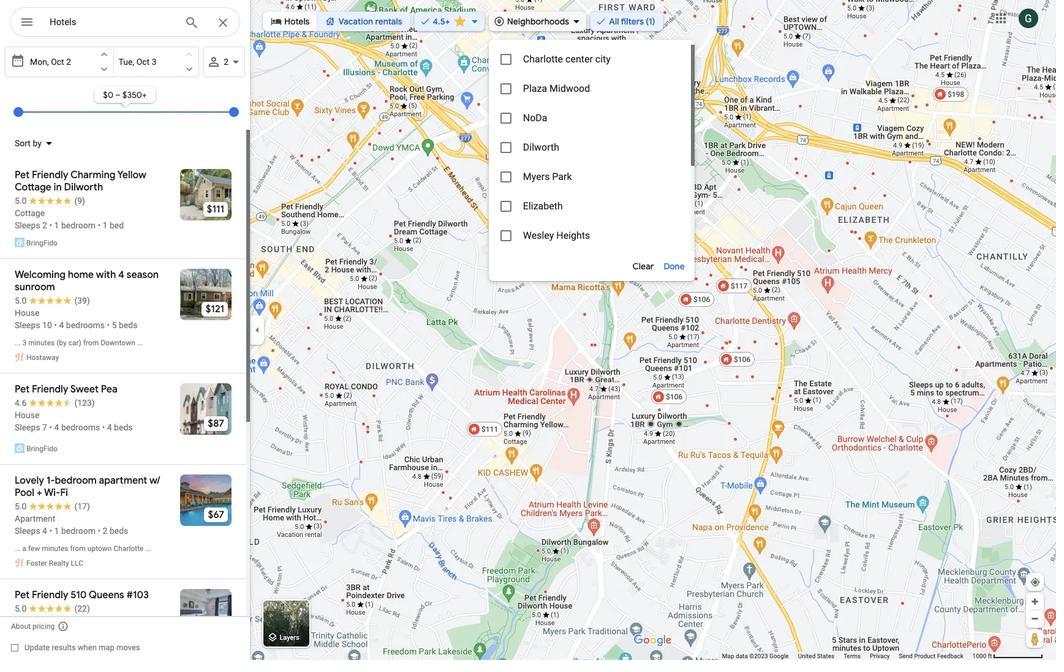 Task type: describe. For each thing, give the bounding box(es) containing it.
Vacation rentals radio
[[317, 12, 410, 31]]

pricing
[[32, 623, 55, 632]]

noda
[[523, 112, 548, 124]]

map
[[723, 654, 735, 660]]

mon,
[[30, 57, 49, 67]]

states
[[818, 654, 835, 660]]

set check in one day earlier image
[[98, 49, 109, 60]]

rentals
[[376, 16, 403, 27]]

charlotte center city
[[523, 53, 611, 65]]

vacation
[[339, 16, 374, 27]]

collapse side panel image
[[251, 324, 264, 337]]

(1)
[[646, 16, 656, 27]]

price per night region
[[5, 77, 245, 130]]

layers
[[280, 635, 300, 643]]

wesley heights
[[523, 230, 591, 242]]


[[20, 13, 34, 31]]

center
[[566, 53, 593, 65]]

done button
[[664, 259, 685, 274]]

google account: greg robinson  
(robinsongreg175@gmail.com) image
[[1020, 8, 1039, 28]]

2 inside popup button
[[224, 57, 229, 67]]

set check out one day earlier image
[[184, 49, 195, 60]]

ft
[[989, 654, 993, 660]]

monday, october 2 to tuesday, october 3 group
[[5, 47, 199, 77]]

plaza
[[523, 83, 548, 94]]

send product feedback
[[900, 654, 964, 660]]

privacy button
[[871, 653, 890, 661]]

terms button
[[844, 653, 861, 661]]

about
[[11, 623, 31, 632]]

dilworth
[[523, 142, 560, 153]]

hotels
[[284, 16, 310, 27]]

$0 – $350+
[[103, 90, 147, 101]]

neighborhoods
[[507, 16, 570, 27]]

map
[[99, 644, 115, 653]]

united states
[[799, 654, 835, 660]]

about pricing
[[11, 623, 55, 632]]

$0 – $350+ main content
[[0, 44, 250, 661]]

1000 ft
[[973, 654, 993, 660]]

terms
[[844, 654, 861, 660]]

4.5+ button
[[414, 8, 485, 35]]

show your location image
[[1031, 578, 1042, 589]]

wesley
[[523, 230, 554, 242]]

1000
[[973, 654, 987, 660]]

oct for 2
[[51, 57, 64, 67]]

myers park
[[523, 171, 572, 183]]

tue, oct 3
[[119, 57, 157, 67]]

update results when map moves
[[25, 644, 140, 653]]

 search field
[[10, 7, 240, 39]]

all filters (1)
[[609, 16, 656, 27]]

Hotels field
[[10, 7, 240, 37]]

set check out one day later image
[[184, 64, 195, 75]]



Task type: vqa. For each thing, say whether or not it's contained in the screenshot.
"by"
yes



Task type: locate. For each thing, give the bounding box(es) containing it.
zoom out image
[[1031, 615, 1040, 624]]

2 right the set check out one day earlier image
[[224, 57, 229, 67]]

2 2 from the left
[[224, 57, 229, 67]]

send product feedback button
[[900, 653, 964, 661]]

united states button
[[799, 653, 835, 661]]

2 oct from the left
[[137, 57, 150, 67]]

clear button
[[633, 259, 664, 274]]

show street view coverage image
[[1027, 630, 1045, 649]]

sort by button
[[7, 130, 59, 157]]

oct
[[51, 57, 64, 67], [137, 57, 150, 67]]

myers
[[523, 171, 550, 183]]

city
[[596, 53, 611, 65]]

clear
[[633, 261, 654, 272]]

update
[[25, 644, 50, 653]]

results for hotels feed
[[0, 130, 250, 661]]

sort
[[15, 139, 31, 148]]

2 button
[[204, 47, 245, 77]]

mon, oct 2
[[30, 57, 71, 67]]

dialog
[[489, 45, 695, 398]]

1000 ft button
[[973, 654, 1044, 660]]

send
[[900, 654, 913, 660]]

set check in one day later image
[[98, 64, 109, 75]]

united
[[799, 654, 816, 660]]

data
[[736, 654, 748, 660]]

2
[[66, 57, 71, 67], [224, 57, 229, 67]]

footer
[[723, 653, 973, 661]]

charlotte
[[523, 53, 563, 65]]

vacation rentals
[[339, 16, 403, 27]]

2 inside 'group'
[[66, 57, 71, 67]]

product
[[915, 654, 936, 660]]

$0
[[103, 90, 113, 101]]

oct for 3
[[137, 57, 150, 67]]

plaza midwood
[[523, 83, 591, 94]]

feedback
[[938, 654, 964, 660]]

footer inside google maps element
[[723, 653, 973, 661]]

0 horizontal spatial 2
[[66, 57, 71, 67]]

2 right mon,
[[66, 57, 71, 67]]

google
[[770, 654, 789, 660]]

filters
[[621, 16, 644, 27]]

none field inside hotels field
[[50, 15, 175, 29]]

google maps element
[[0, 0, 1057, 661]]

–
[[115, 90, 121, 101]]

all
[[609, 16, 619, 27]]

dialog containing charlotte center city
[[489, 45, 695, 398]]

done
[[664, 261, 685, 272]]

sort by
[[15, 139, 42, 148]]

0 horizontal spatial oct
[[51, 57, 64, 67]]

None field
[[50, 15, 175, 29]]

oct right mon,
[[51, 57, 64, 67]]

park
[[553, 171, 572, 183]]

Update results when map moves checkbox
[[11, 641, 140, 656]]

Hotels radio
[[263, 12, 317, 31]]

elizabeth
[[523, 200, 563, 212]]

when
[[78, 644, 97, 653]]

results
[[52, 644, 76, 653]]

map data ©2023 google
[[723, 654, 789, 660]]

all filters (1) button
[[590, 8, 664, 35]]

heights
[[557, 230, 591, 242]]

tue,
[[119, 57, 134, 67]]

privacy
[[871, 654, 890, 660]]

 button
[[10, 7, 44, 39]]

moves
[[116, 644, 140, 653]]

4.5+
[[433, 16, 450, 27]]

about pricing image
[[58, 622, 69, 633]]

neighborhoods button
[[489, 8, 587, 35]]

by
[[33, 139, 42, 148]]

dialog inside google maps element
[[489, 45, 695, 398]]

1 horizontal spatial oct
[[137, 57, 150, 67]]

3
[[152, 57, 157, 67]]

1 2 from the left
[[66, 57, 71, 67]]

1 horizontal spatial 2
[[224, 57, 229, 67]]

oct left 3
[[137, 57, 150, 67]]

footer containing map data ©2023 google
[[723, 653, 973, 661]]

©2023
[[750, 654, 769, 660]]

zoom in image
[[1031, 598, 1040, 607]]

midwood
[[550, 83, 591, 94]]

$350+
[[123, 90, 147, 101]]

1 oct from the left
[[51, 57, 64, 67]]

toggle lodging type option group
[[263, 12, 410, 31]]



